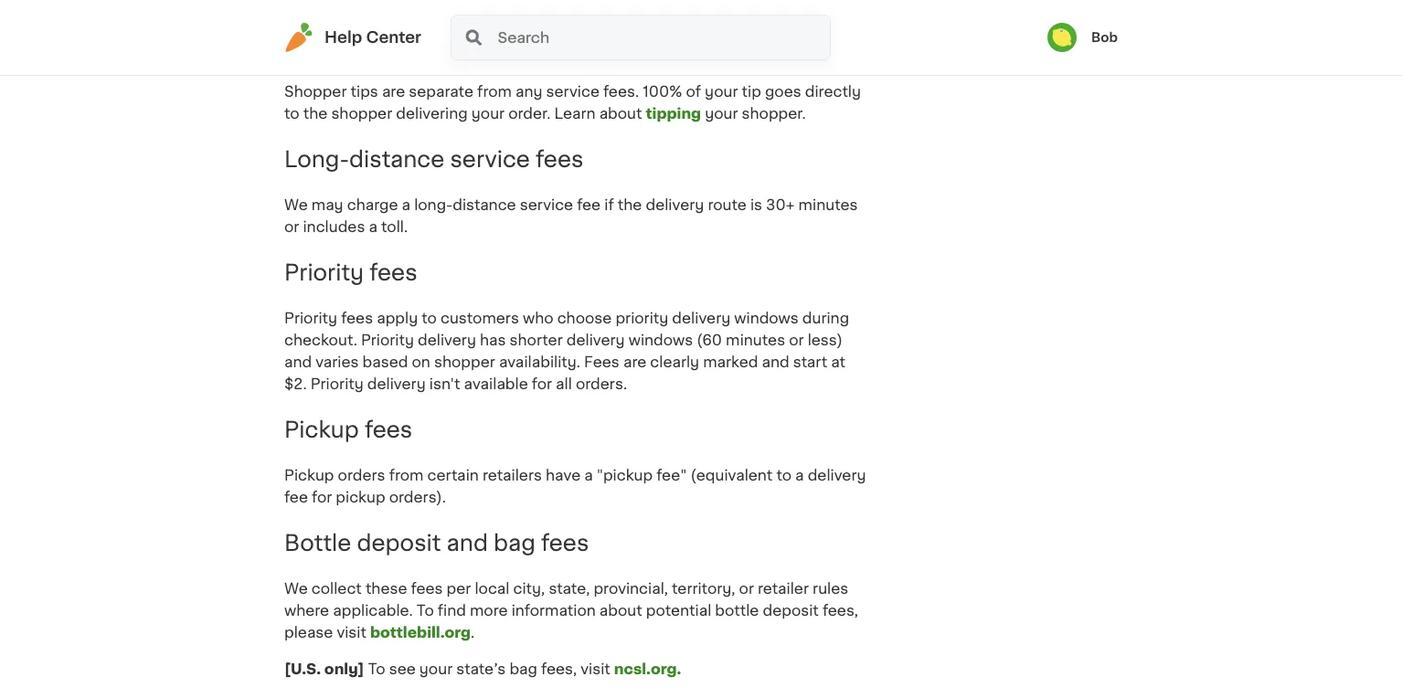 Task type: vqa. For each thing, say whether or not it's contained in the screenshot.
"fee" inside the We may charge a long-distance service fee if the delivery route is 30+ minutes or includes a toll.
yes



Task type: describe. For each thing, give the bounding box(es) containing it.
0 vertical spatial bag
[[494, 532, 536, 554]]

apply
[[377, 311, 418, 326]]

who
[[523, 311, 554, 326]]

checkout.
[[284, 333, 357, 348]]

30+
[[766, 198, 795, 213]]

pickup orders from certain retailers have a "pickup fee" (equivalent to a delivery fee for pickup orders).
[[284, 468, 866, 505]]

your right "tipping"
[[705, 107, 738, 121]]

pickup for pickup orders from certain retailers have a "pickup fee" (equivalent to a delivery fee for pickup orders).
[[284, 468, 334, 483]]

availability.
[[499, 355, 581, 370]]

fees down learn
[[536, 149, 584, 171]]

your up tipping your shopper.
[[705, 85, 738, 99]]

order.
[[508, 107, 551, 121]]

this article
[[626, 48, 709, 63]]

all
[[556, 377, 572, 392]]

a up toll. in the top left of the page
[[402, 198, 411, 213]]

bottlebill.org
[[370, 625, 471, 640]]

deposit inside we collect these fees per local city, state, provincial, territory, or retailer rules where applicable. to find more information about potential bottle deposit fees, please visit
[[763, 603, 819, 618]]

fees
[[584, 355, 620, 370]]

to inside the pickup orders from certain retailers have a "pickup fee" (equivalent to a delivery fee for pickup orders).
[[777, 468, 792, 483]]

for inside priority fees apply to customers who choose priority delivery windows during checkout. priority delivery has shorter delivery windows (60 minutes or less) and varies based on shopper availability. fees are clearly marked and start at $2. priority delivery isn't available for all orders.
[[532, 377, 552, 392]]

retailer
[[758, 581, 809, 596]]

orders
[[338, 468, 385, 483]]

has
[[480, 333, 506, 348]]

includes
[[303, 220, 365, 234]]

ncsl.org.
[[614, 662, 681, 676]]

shopper
[[284, 85, 347, 99]]

priority up checkout.
[[284, 311, 337, 326]]

retailers
[[483, 468, 542, 483]]

applicable.
[[333, 603, 413, 618]]

2 horizontal spatial and
[[762, 355, 790, 370]]

fees.
[[603, 85, 639, 99]]

tips
[[351, 85, 378, 99]]

fees up state,
[[541, 532, 589, 554]]

[u.s.
[[284, 662, 321, 676]]

orders.
[[576, 377, 627, 392]]

local
[[475, 581, 510, 596]]

[u.s. only] to see your state's bag fees, visit ncsl.org.
[[284, 662, 681, 676]]

delivering
[[396, 107, 468, 121]]

shopper.
[[742, 107, 806, 121]]

1 vertical spatial to
[[368, 662, 385, 676]]

these
[[366, 581, 407, 596]]

fee"
[[657, 468, 687, 483]]

bottle
[[284, 532, 351, 554]]

to inside shopper tips are separate from any service fees. 100% of your tip goes directly to the shopper delivering your order. learn about
[[284, 107, 300, 121]]

only]
[[324, 662, 364, 676]]

isn't
[[429, 377, 460, 392]]

per
[[447, 581, 471, 596]]

pickup fees
[[284, 419, 413, 441]]

distance inside we may charge a long-distance service fee if the delivery route is 30+ minutes or includes a toll.
[[453, 198, 516, 213]]

bottlebill.org .
[[370, 625, 475, 640]]

start
[[793, 355, 827, 370]]

(60
[[697, 333, 722, 348]]

potential
[[646, 603, 712, 618]]

of
[[686, 85, 701, 99]]

marked
[[703, 355, 758, 370]]

Search search field
[[496, 16, 830, 59]]

shopper tips are separate from any service fees. 100% of your tip goes directly to the shopper delivering your order. learn about
[[284, 85, 861, 121]]

available
[[464, 377, 528, 392]]

tipping link
[[646, 107, 701, 121]]

pickup for pickup fees
[[284, 419, 359, 441]]

0 vertical spatial windows
[[734, 311, 799, 326]]

minutes inside we may charge a long-distance service fee if the delivery route is 30+ minutes or includes a toll.
[[799, 198, 858, 213]]

fees inside priority fees apply to customers who choose priority delivery windows during checkout. priority delivery has shorter delivery windows (60 minutes or less) and varies based on shopper availability. fees are clearly marked and start at $2. priority delivery isn't available for all orders.
[[341, 311, 373, 326]]

fees, inside we collect these fees per local city, state, provincial, territory, or retailer rules where applicable. to find more information about potential bottle deposit fees, please visit
[[823, 603, 858, 618]]

0 horizontal spatial deposit
[[357, 532, 441, 554]]

where
[[284, 603, 329, 618]]

route
[[708, 198, 747, 213]]

$2.
[[284, 377, 307, 392]]

0 horizontal spatial and
[[284, 355, 312, 370]]

priority down the includes
[[284, 262, 364, 284]]

1 vertical spatial bag
[[510, 662, 538, 676]]

find
[[438, 603, 466, 618]]

long-
[[284, 149, 349, 171]]

separate
[[409, 85, 474, 99]]

if
[[605, 198, 614, 213]]

(equivalent
[[691, 468, 773, 483]]

delivery inside the pickup orders from certain retailers have a "pickup fee" (equivalent to a delivery fee for pickup orders).
[[808, 468, 866, 483]]

pickup
[[336, 490, 385, 505]]

this article link
[[284, 0, 859, 63]]

may
[[312, 198, 343, 213]]

during
[[803, 311, 849, 326]]

collect
[[312, 581, 362, 596]]

certain
[[427, 468, 479, 483]]

about inside shopper tips are separate from any service fees. 100% of your tip goes directly to the shopper delivering your order. learn about
[[599, 107, 642, 121]]

priority up based
[[361, 333, 414, 348]]

user avatar image
[[1048, 23, 1077, 52]]

clearly
[[650, 355, 700, 370]]

tipping your shopper.
[[646, 107, 806, 121]]

service for distance
[[520, 198, 573, 213]]

delivery inside we may charge a long-distance service fee if the delivery route is 30+ minutes or includes a toll.
[[646, 198, 704, 213]]

we may charge a long-distance service fee if the delivery route is 30+ minutes or includes a toll.
[[284, 198, 858, 234]]

the inside shopper tips are separate from any service fees. 100% of your tip goes directly to the shopper delivering your order. learn about
[[303, 107, 328, 121]]

or inside priority fees apply to customers who choose priority delivery windows during checkout. priority delivery has shorter delivery windows (60 minutes or less) and varies based on shopper availability. fees are clearly marked and start at $2. priority delivery isn't available for all orders.
[[789, 333, 804, 348]]

tipping
[[646, 107, 701, 121]]

this
[[626, 48, 655, 63]]



Task type: locate. For each thing, give the bounding box(es) containing it.
your left order. on the left top
[[472, 107, 505, 121]]

1 vertical spatial distance
[[453, 198, 516, 213]]

from inside the pickup orders from certain retailers have a "pickup fee" (equivalent to a delivery fee for pickup orders).
[[389, 468, 424, 483]]

2 about from the top
[[600, 603, 642, 618]]

0 vertical spatial about
[[599, 107, 642, 121]]

for inside the pickup orders from certain retailers have a "pickup fee" (equivalent to a delivery fee for pickup orders).
[[312, 490, 332, 505]]

any
[[516, 85, 543, 99]]

and up "$2."
[[284, 355, 312, 370]]

based
[[363, 355, 408, 370]]

on
[[412, 355, 431, 370]]

0 vertical spatial the
[[303, 107, 328, 121]]

1 vertical spatial the
[[618, 198, 642, 213]]

bottle
[[715, 603, 759, 618]]

and left start on the right of page
[[762, 355, 790, 370]]

0 horizontal spatial .
[[471, 625, 475, 640]]

2 vertical spatial to
[[777, 468, 792, 483]]

2 horizontal spatial to
[[777, 468, 792, 483]]

0 vertical spatial .
[[709, 48, 713, 63]]

windows up marked
[[734, 311, 799, 326]]

ncsl.org. link
[[614, 662, 681, 676]]

or left the includes
[[284, 220, 299, 234]]

instacart image
[[284, 23, 314, 52]]

bag right state's at the bottom of page
[[510, 662, 538, 676]]

service for any
[[546, 85, 600, 99]]

1 vertical spatial pickup
[[284, 468, 334, 483]]

0 horizontal spatial visit
[[337, 625, 367, 640]]

are inside priority fees apply to customers who choose priority delivery windows during checkout. priority delivery has shorter delivery windows (60 minutes or less) and varies based on shopper availability. fees are clearly marked and start at $2. priority delivery isn't available for all orders.
[[623, 355, 647, 370]]

0 vertical spatial fee
[[577, 198, 601, 213]]

we collect these fees per local city, state, provincial, territory, or retailer rules where applicable. to find more information about potential bottle deposit fees, please visit
[[284, 581, 858, 640]]

are
[[382, 85, 405, 99], [623, 355, 647, 370]]

the inside we may charge a long-distance service fee if the delivery route is 30+ minutes or includes a toll.
[[618, 198, 642, 213]]

2 vertical spatial service
[[520, 198, 573, 213]]

1 horizontal spatial for
[[532, 377, 552, 392]]

0 horizontal spatial to
[[368, 662, 385, 676]]

service left the 'if'
[[520, 198, 573, 213]]

article
[[659, 48, 709, 63]]

the down shopper
[[303, 107, 328, 121]]

1 vertical spatial from
[[389, 468, 424, 483]]

to up bottlebill.org .
[[417, 603, 434, 618]]

1 vertical spatial minutes
[[726, 333, 785, 348]]

state's
[[456, 662, 506, 676]]

state,
[[549, 581, 590, 596]]

about
[[599, 107, 642, 121], [600, 603, 642, 618]]

distance up charge
[[349, 149, 445, 171]]

we left may
[[284, 198, 308, 213]]

we for we collect these fees per local city, state, provincial, territory, or retailer rules where applicable. to find more information about potential bottle deposit fees, please visit
[[284, 581, 308, 596]]

0 vertical spatial minutes
[[799, 198, 858, 213]]

about down provincial,
[[600, 603, 642, 618]]

fees,
[[823, 603, 858, 618], [541, 662, 577, 676]]

for left the "pickup"
[[312, 490, 332, 505]]

1 vertical spatial .
[[471, 625, 475, 640]]

we for we may charge a long-distance service fee if the delivery route is 30+ minutes or includes a toll.
[[284, 198, 308, 213]]

help center link
[[284, 23, 421, 52]]

1 horizontal spatial windows
[[734, 311, 799, 326]]

see
[[389, 662, 416, 676]]

0 vertical spatial for
[[532, 377, 552, 392]]

or up start on the right of page
[[789, 333, 804, 348]]

1 horizontal spatial to
[[422, 311, 437, 326]]

more
[[470, 603, 508, 618]]

to right '(equivalent'
[[777, 468, 792, 483]]

from left any
[[477, 85, 512, 99]]

fee left the 'if'
[[577, 198, 601, 213]]

0 vertical spatial or
[[284, 220, 299, 234]]

2 pickup from the top
[[284, 468, 334, 483]]

learn
[[554, 107, 596, 121]]

fees inside we collect these fees per local city, state, provincial, territory, or retailer rules where applicable. to find more information about potential bottle deposit fees, please visit
[[411, 581, 443, 596]]

1 vertical spatial fees,
[[541, 662, 577, 676]]

minutes right 30+
[[799, 198, 858, 213]]

fee inside we may charge a long-distance service fee if the delivery route is 30+ minutes or includes a toll.
[[577, 198, 601, 213]]

a right have on the bottom of page
[[584, 468, 593, 483]]

is
[[750, 198, 762, 213]]

1 horizontal spatial .
[[709, 48, 713, 63]]

fees, down the information
[[541, 662, 577, 676]]

1 pickup from the top
[[284, 419, 359, 441]]

we
[[284, 198, 308, 213], [284, 581, 308, 596]]

we inside we collect these fees per local city, state, provincial, territory, or retailer rules where applicable. to find more information about potential bottle deposit fees, please visit
[[284, 581, 308, 596]]

0 vertical spatial distance
[[349, 149, 445, 171]]

1 horizontal spatial the
[[618, 198, 642, 213]]

and up per
[[447, 532, 488, 554]]

priority down varies
[[311, 377, 364, 392]]

bag
[[494, 532, 536, 554], [510, 662, 538, 676]]

about inside we collect these fees per local city, state, provincial, territory, or retailer rules where applicable. to find more information about potential bottle deposit fees, please visit
[[600, 603, 642, 618]]

information
[[512, 603, 596, 618]]

visit down 'applicable.'
[[337, 625, 367, 640]]

long-distance service fees
[[284, 149, 584, 171]]

1 vertical spatial fee
[[284, 490, 308, 505]]

pickup down "$2."
[[284, 419, 359, 441]]

your right see
[[419, 662, 453, 676]]

1 horizontal spatial shopper
[[434, 355, 495, 370]]

0 vertical spatial deposit
[[357, 532, 441, 554]]

a left toll. in the top left of the page
[[369, 220, 378, 234]]

for
[[532, 377, 552, 392], [312, 490, 332, 505]]

orders).
[[389, 490, 446, 505]]

fee inside the pickup orders from certain retailers have a "pickup fee" (equivalent to a delivery fee for pickup orders).
[[284, 490, 308, 505]]

are right the fees
[[623, 355, 647, 370]]

or inside we collect these fees per local city, state, provincial, territory, or retailer rules where applicable. to find more information about potential bottle deposit fees, please visit
[[739, 581, 754, 596]]

a
[[402, 198, 411, 213], [369, 220, 378, 234], [584, 468, 593, 483], [795, 468, 804, 483]]

service up learn
[[546, 85, 600, 99]]

0 horizontal spatial minutes
[[726, 333, 785, 348]]

deposit
[[357, 532, 441, 554], [763, 603, 819, 618]]

priority
[[616, 311, 669, 326]]

priority fees
[[284, 262, 417, 284]]

0 horizontal spatial fee
[[284, 490, 308, 505]]

fee up "bottle"
[[284, 490, 308, 505]]

1 vertical spatial for
[[312, 490, 332, 505]]

2 vertical spatial or
[[739, 581, 754, 596]]

1 vertical spatial we
[[284, 581, 308, 596]]

1 horizontal spatial from
[[477, 85, 512, 99]]

to left see
[[368, 662, 385, 676]]

0 vertical spatial service
[[546, 85, 600, 99]]

1 about from the top
[[599, 107, 642, 121]]

1 horizontal spatial visit
[[581, 662, 610, 676]]

goes
[[765, 85, 802, 99]]

0 vertical spatial pickup
[[284, 419, 359, 441]]

territory,
[[672, 581, 735, 596]]

visit
[[337, 625, 367, 640], [581, 662, 610, 676]]

fees, down rules on the bottom right of page
[[823, 603, 858, 618]]

1 vertical spatial or
[[789, 333, 804, 348]]

.
[[709, 48, 713, 63], [471, 625, 475, 640]]

0 horizontal spatial for
[[312, 490, 332, 505]]

fees up orders
[[365, 419, 413, 441]]

windows
[[734, 311, 799, 326], [629, 333, 693, 348]]

about down fees.
[[599, 107, 642, 121]]

0 vertical spatial from
[[477, 85, 512, 99]]

1 horizontal spatial and
[[447, 532, 488, 554]]

1 vertical spatial windows
[[629, 333, 693, 348]]

distance down long-distance service fees
[[453, 198, 516, 213]]

we inside we may charge a long-distance service fee if the delivery route is 30+ minutes or includes a toll.
[[284, 198, 308, 213]]

a right '(equivalent'
[[795, 468, 804, 483]]

bottlebill.org link
[[370, 625, 471, 640]]

help center
[[325, 30, 421, 45]]

tip
[[742, 85, 761, 99]]

from
[[477, 85, 512, 99], [389, 468, 424, 483]]

shopper inside shopper tips are separate from any service fees. 100% of your tip goes directly to the shopper delivering your order. learn about
[[331, 107, 392, 121]]

minutes up marked
[[726, 333, 785, 348]]

minutes inside priority fees apply to customers who choose priority delivery windows during checkout. priority delivery has shorter delivery windows (60 minutes or less) and varies based on shopper availability. fees are clearly marked and start at $2. priority delivery isn't available for all orders.
[[726, 333, 785, 348]]

1 horizontal spatial distance
[[453, 198, 516, 213]]

1 horizontal spatial minutes
[[799, 198, 858, 213]]

or inside we may charge a long-distance service fee if the delivery route is 30+ minutes or includes a toll.
[[284, 220, 299, 234]]

0 vertical spatial to
[[417, 603, 434, 618]]

fees down toll. in the top left of the page
[[370, 262, 417, 284]]

1 vertical spatial to
[[422, 311, 437, 326]]

fee
[[577, 198, 601, 213], [284, 490, 308, 505]]

have
[[546, 468, 581, 483]]

windows up clearly
[[629, 333, 693, 348]]

to right the apply
[[422, 311, 437, 326]]

deposit up these
[[357, 532, 441, 554]]

at
[[831, 355, 846, 370]]

for left all at the left bottom of the page
[[532, 377, 552, 392]]

shopper inside priority fees apply to customers who choose priority delivery windows during checkout. priority delivery has shorter delivery windows (60 minutes or less) and varies based on shopper availability. fees are clearly marked and start at $2. priority delivery isn't available for all orders.
[[434, 355, 495, 370]]

1 vertical spatial about
[[600, 603, 642, 618]]

shopper up isn't
[[434, 355, 495, 370]]

1 vertical spatial shopper
[[434, 355, 495, 370]]

0 horizontal spatial to
[[284, 107, 300, 121]]

directly
[[805, 85, 861, 99]]

charge
[[347, 198, 398, 213]]

0 horizontal spatial or
[[284, 220, 299, 234]]

to inside we collect these fees per local city, state, provincial, territory, or retailer rules where applicable. to find more information about potential bottle deposit fees, please visit
[[417, 603, 434, 618]]

0 vertical spatial to
[[284, 107, 300, 121]]

1 vertical spatial visit
[[581, 662, 610, 676]]

customers
[[441, 311, 519, 326]]

1 horizontal spatial fee
[[577, 198, 601, 213]]

0 horizontal spatial from
[[389, 468, 424, 483]]

1 horizontal spatial fees,
[[823, 603, 858, 618]]

from inside shopper tips are separate from any service fees. 100% of your tip goes directly to the shopper delivering your order. learn about
[[477, 85, 512, 99]]

0 horizontal spatial are
[[382, 85, 405, 99]]

fees
[[536, 149, 584, 171], [370, 262, 417, 284], [341, 311, 373, 326], [365, 419, 413, 441], [541, 532, 589, 554], [411, 581, 443, 596]]

0 vertical spatial we
[[284, 198, 308, 213]]

2 horizontal spatial or
[[789, 333, 804, 348]]

bag up city,
[[494, 532, 536, 554]]

1 vertical spatial deposit
[[763, 603, 819, 618]]

center
[[366, 30, 421, 45]]

long-
[[414, 198, 453, 213]]

0 horizontal spatial distance
[[349, 149, 445, 171]]

service inside we may charge a long-distance service fee if the delivery route is 30+ minutes or includes a toll.
[[520, 198, 573, 213]]

1 horizontal spatial deposit
[[763, 603, 819, 618]]

pickup left orders
[[284, 468, 334, 483]]

0 horizontal spatial fees,
[[541, 662, 577, 676]]

0 vertical spatial fees,
[[823, 603, 858, 618]]

we up where
[[284, 581, 308, 596]]

shorter
[[510, 333, 563, 348]]

shopper down tips
[[331, 107, 392, 121]]

1 vertical spatial service
[[450, 149, 530, 171]]

deposit down retailer
[[763, 603, 819, 618]]

0 vertical spatial visit
[[337, 625, 367, 640]]

choose
[[557, 311, 612, 326]]

less)
[[808, 333, 843, 348]]

service inside shopper tips are separate from any service fees. 100% of your tip goes directly to the shopper delivering your order. learn about
[[546, 85, 600, 99]]

fees left the apply
[[341, 311, 373, 326]]

bottle deposit and bag fees
[[284, 532, 589, 554]]

2 we from the top
[[284, 581, 308, 596]]

0 horizontal spatial windows
[[629, 333, 693, 348]]

provincial,
[[594, 581, 668, 596]]

from up orders). on the left of the page
[[389, 468, 424, 483]]

100%
[[643, 85, 682, 99]]

visit left ncsl.org. 'link'
[[581, 662, 610, 676]]

the right the 'if'
[[618, 198, 642, 213]]

1 horizontal spatial or
[[739, 581, 754, 596]]

toll.
[[381, 220, 408, 234]]

bob link
[[1048, 23, 1118, 52]]

to inside priority fees apply to customers who choose priority delivery windows during checkout. priority delivery has shorter delivery windows (60 minutes or less) and varies based on shopper availability. fees are clearly marked and start at $2. priority delivery isn't available for all orders.
[[422, 311, 437, 326]]

distance
[[349, 149, 445, 171], [453, 198, 516, 213]]

pickup inside the pickup orders from certain retailers have a "pickup fee" (equivalent to a delivery fee for pickup orders).
[[284, 468, 334, 483]]

or up "bottle"
[[739, 581, 754, 596]]

service down order. on the left top
[[450, 149, 530, 171]]

1 horizontal spatial are
[[623, 355, 647, 370]]

1 horizontal spatial to
[[417, 603, 434, 618]]

and
[[284, 355, 312, 370], [762, 355, 790, 370], [447, 532, 488, 554]]

your
[[705, 85, 738, 99], [472, 107, 505, 121], [705, 107, 738, 121], [419, 662, 453, 676]]

help
[[325, 30, 362, 45]]

are right tips
[[382, 85, 405, 99]]

1 we from the top
[[284, 198, 308, 213]]

0 vertical spatial shopper
[[331, 107, 392, 121]]

0 horizontal spatial shopper
[[331, 107, 392, 121]]

1 vertical spatial are
[[623, 355, 647, 370]]

0 horizontal spatial the
[[303, 107, 328, 121]]

visit inside we collect these fees per local city, state, provincial, territory, or retailer rules where applicable. to find more information about potential bottle deposit fees, please visit
[[337, 625, 367, 640]]

0 vertical spatial are
[[382, 85, 405, 99]]

bob
[[1091, 31, 1118, 44]]

city,
[[513, 581, 545, 596]]

are inside shopper tips are separate from any service fees. 100% of your tip goes directly to the shopper delivering your order. learn about
[[382, 85, 405, 99]]

to down shopper
[[284, 107, 300, 121]]

fees left per
[[411, 581, 443, 596]]

varies
[[316, 355, 359, 370]]



